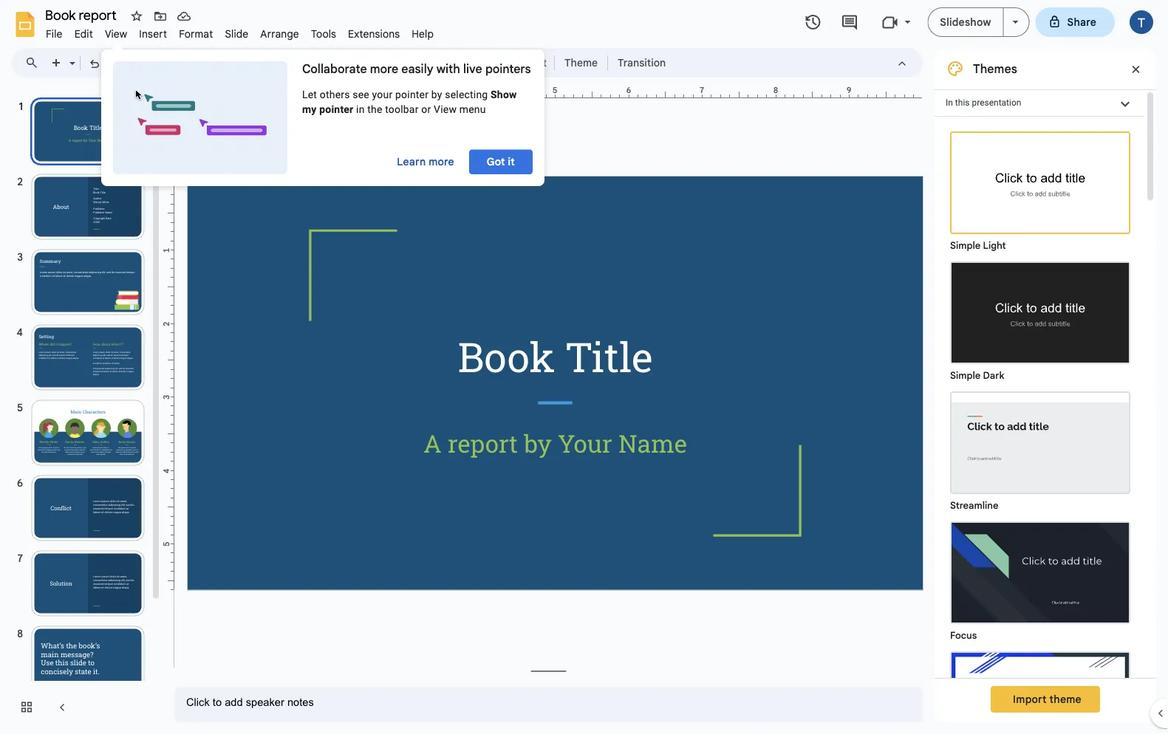 Task type: describe. For each thing, give the bounding box(es) containing it.
insert menu item
[[133, 25, 173, 43]]

view menu item
[[99, 25, 133, 43]]

layout
[[513, 56, 547, 69]]

slideshow button
[[928, 7, 1004, 37]]

learn more button
[[397, 156, 455, 169]]

Streamline radio
[[943, 384, 1139, 515]]

pointers
[[486, 61, 531, 76]]

file menu item
[[40, 25, 68, 43]]

presentation
[[973, 98, 1022, 108]]

show
[[491, 88, 517, 101]]

your
[[372, 88, 393, 101]]

let others see your pointer by selecting
[[302, 88, 491, 101]]

let
[[302, 88, 317, 101]]

learn more
[[397, 156, 455, 169]]

more for collaborate
[[370, 61, 399, 76]]

import theme
[[1014, 694, 1082, 706]]

file
[[46, 27, 63, 40]]

see
[[353, 88, 370, 101]]

themes section
[[935, 48, 1157, 735]]

view inside information dialog
[[434, 103, 457, 115]]

edit menu item
[[68, 25, 99, 43]]

simple light
[[951, 240, 1007, 252]]

transition button
[[612, 52, 673, 74]]

extensions
[[348, 27, 400, 40]]

presentation options image
[[1013, 21, 1019, 24]]

tools menu item
[[305, 25, 342, 43]]

help
[[412, 27, 434, 40]]

collaborate more easily with live pointers
[[302, 61, 531, 76]]

layout button
[[509, 52, 552, 74]]

or
[[422, 103, 431, 115]]

themes
[[974, 61, 1018, 76]]

Shift radio
[[943, 645, 1139, 735]]

light
[[984, 240, 1007, 252]]

got
[[487, 156, 506, 169]]

view inside view menu item
[[105, 27, 127, 40]]

help menu item
[[406, 25, 440, 43]]

in the toolbar or view menu
[[354, 103, 486, 115]]

simple dark
[[951, 370, 1005, 382]]

dark
[[984, 370, 1005, 382]]

shift image
[[952, 654, 1130, 735]]

easily
[[402, 61, 434, 76]]

0 vertical spatial pointer
[[396, 88, 429, 101]]

background button
[[430, 52, 502, 74]]

main toolbar
[[5, 0, 674, 653]]

in this presentation
[[946, 98, 1022, 108]]

extensions menu item
[[342, 25, 406, 43]]

menu bar banner
[[0, 0, 1169, 735]]

live
[[464, 61, 483, 76]]

pointer inside show my pointer
[[320, 103, 354, 115]]

got it button
[[469, 150, 533, 174]]

this
[[956, 98, 970, 108]]

option group inside themes section
[[935, 117, 1145, 735]]

Star checkbox
[[126, 6, 147, 27]]



Task type: vqa. For each thing, say whether or not it's contained in the screenshot.
Focus
yes



Task type: locate. For each thing, give the bounding box(es) containing it.
2 simple from the top
[[951, 370, 981, 382]]

collaborate
[[302, 61, 367, 76]]

Menus field
[[18, 52, 51, 73]]

background
[[437, 56, 496, 69]]

information dialog
[[101, 43, 545, 186]]

arrange menu item
[[255, 25, 305, 43]]

theme
[[565, 56, 598, 69]]

menu bar containing file
[[40, 19, 440, 44]]

focus
[[951, 630, 978, 642]]

tools
[[311, 27, 336, 40]]

menu
[[460, 103, 486, 115]]

with
[[437, 61, 461, 76]]

in
[[356, 103, 365, 115]]

application
[[0, 0, 1169, 735]]

more
[[370, 61, 399, 76], [429, 156, 455, 169]]

option group containing simple light
[[935, 117, 1145, 735]]

view down star checkbox
[[105, 27, 127, 40]]

by
[[432, 88, 443, 101]]

Simple Light radio
[[943, 124, 1139, 735]]

got it
[[487, 156, 515, 169]]

menu bar inside menu bar banner
[[40, 19, 440, 44]]

simple for simple light
[[951, 240, 981, 252]]

1 vertical spatial pointer
[[320, 103, 354, 115]]

simple inside option
[[951, 240, 981, 252]]

new slide with layout image
[[66, 53, 75, 58]]

application containing collaborate more easily with live pointers
[[0, 0, 1169, 735]]

0 vertical spatial simple
[[951, 240, 981, 252]]

import
[[1014, 694, 1047, 706]]

0 horizontal spatial view
[[105, 27, 127, 40]]

Focus radio
[[943, 515, 1139, 645]]

0 vertical spatial view
[[105, 27, 127, 40]]

theme button
[[558, 52, 605, 74]]

1 vertical spatial more
[[429, 156, 455, 169]]

view down by
[[434, 103, 457, 115]]

transition
[[618, 56, 666, 69]]

arrange
[[261, 27, 299, 40]]

in this presentation tab
[[935, 89, 1145, 117]]

pointer down others
[[320, 103, 354, 115]]

navigation
[[0, 84, 163, 735]]

simple inside option
[[951, 370, 981, 382]]

pointer
[[396, 88, 429, 101], [320, 103, 354, 115]]

0 vertical spatial more
[[370, 61, 399, 76]]

more up your
[[370, 61, 399, 76]]

edit
[[74, 27, 93, 40]]

menu bar
[[40, 19, 440, 44]]

1 vertical spatial simple
[[951, 370, 981, 382]]

pointer up in the toolbar or view menu
[[396, 88, 429, 101]]

streamline
[[951, 500, 999, 512]]

theme
[[1050, 694, 1082, 706]]

import theme button
[[992, 687, 1101, 713]]

1 vertical spatial view
[[434, 103, 457, 115]]

it
[[508, 156, 515, 169]]

option group
[[935, 117, 1145, 735]]

simple left 'light'
[[951, 240, 981, 252]]

share button
[[1036, 7, 1116, 37]]

simple left dark
[[951, 370, 981, 382]]

1 horizontal spatial more
[[429, 156, 455, 169]]

pointers with blurred name flags moving across the image area image
[[113, 61, 288, 174]]

simple
[[951, 240, 981, 252], [951, 370, 981, 382]]

0 horizontal spatial pointer
[[320, 103, 354, 115]]

in
[[946, 98, 954, 108]]

show my pointer
[[302, 88, 517, 115]]

0 horizontal spatial more
[[370, 61, 399, 76]]

my
[[302, 103, 317, 115]]

1 simple from the top
[[951, 240, 981, 252]]

insert
[[139, 27, 167, 40]]

Rename text field
[[40, 6, 125, 24]]

format menu item
[[173, 25, 219, 43]]

1 horizontal spatial pointer
[[396, 88, 429, 101]]

more for learn
[[429, 156, 455, 169]]

slide
[[225, 27, 249, 40]]

Simple Dark radio
[[943, 254, 1139, 384]]

learn
[[397, 156, 426, 169]]

format
[[179, 27, 213, 40]]

slide menu item
[[219, 25, 255, 43]]

slideshow
[[941, 16, 992, 28]]

toolbar
[[385, 103, 419, 115]]

more right learn
[[429, 156, 455, 169]]

simple for simple dark
[[951, 370, 981, 382]]

selecting
[[445, 88, 488, 101]]

others
[[320, 88, 350, 101]]

share
[[1068, 16, 1097, 28]]

the
[[368, 103, 383, 115]]

view
[[105, 27, 127, 40], [434, 103, 457, 115]]

1 horizontal spatial view
[[434, 103, 457, 115]]



